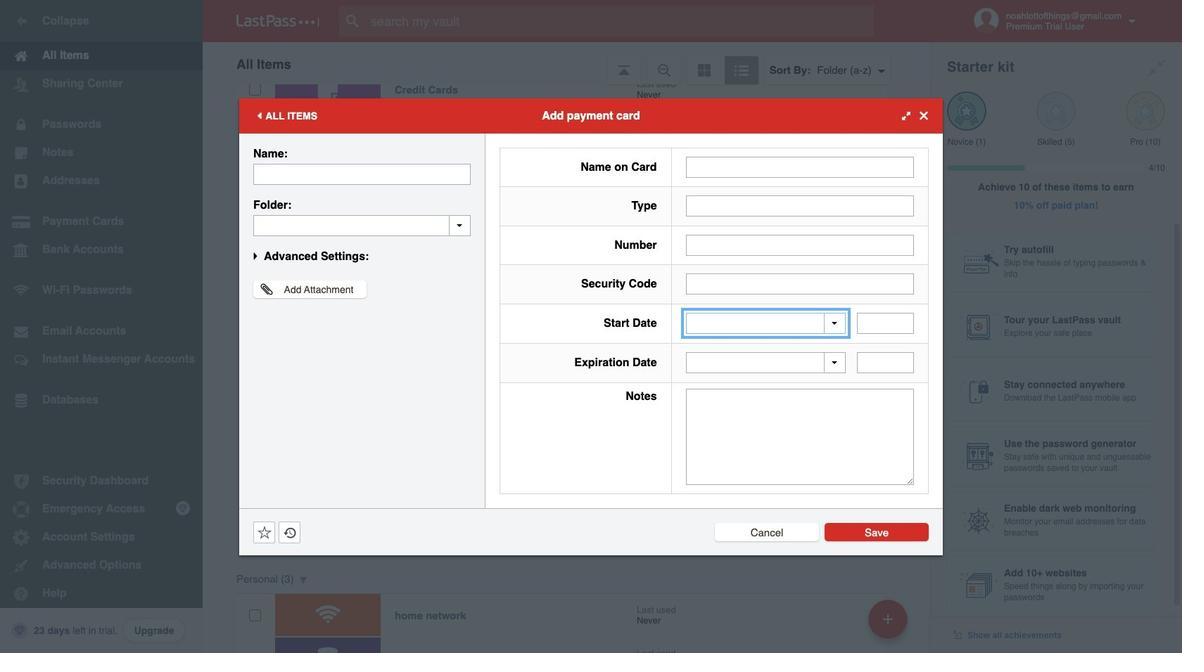 Task type: vqa. For each thing, say whether or not it's contained in the screenshot.
password field
no



Task type: locate. For each thing, give the bounding box(es) containing it.
None text field
[[686, 157, 914, 178], [253, 164, 471, 185], [686, 196, 914, 217], [857, 353, 914, 374], [686, 389, 914, 485], [686, 157, 914, 178], [253, 164, 471, 185], [686, 196, 914, 217], [857, 353, 914, 374], [686, 389, 914, 485]]

None text field
[[253, 215, 471, 236], [686, 235, 914, 256], [686, 274, 914, 295], [857, 313, 914, 335], [253, 215, 471, 236], [686, 235, 914, 256], [686, 274, 914, 295], [857, 313, 914, 335]]

main navigation navigation
[[0, 0, 203, 654]]

Search search field
[[339, 6, 902, 37]]

lastpass image
[[237, 15, 320, 27]]

new item navigation
[[864, 596, 917, 654]]

new item image
[[883, 615, 893, 625]]

dialog
[[239, 98, 943, 556]]



Task type: describe. For each thing, give the bounding box(es) containing it.
search my vault text field
[[339, 6, 902, 37]]

vault options navigation
[[203, 42, 931, 84]]



